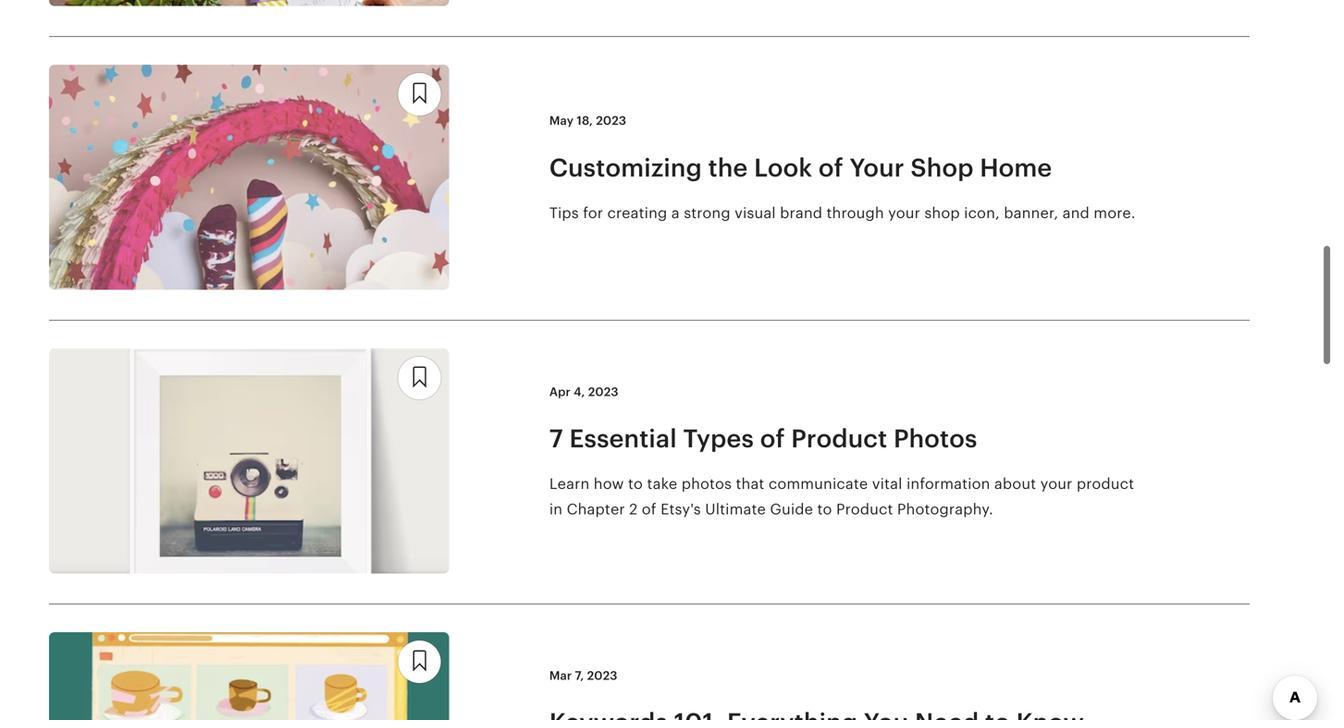 Task type: vqa. For each thing, say whether or not it's contained in the screenshot.
presentation.
no



Task type: describe. For each thing, give the bounding box(es) containing it.
learn
[[549, 476, 590, 493]]

more.
[[1094, 205, 1136, 222]]

shop
[[911, 153, 974, 182]]

information
[[907, 476, 991, 493]]

apr 4, 2023
[[549, 385, 619, 399]]

types
[[683, 425, 754, 453]]

a
[[672, 205, 680, 222]]

the
[[708, 153, 748, 182]]

your
[[850, 153, 905, 182]]

home
[[980, 153, 1052, 182]]

and
[[1063, 205, 1090, 222]]

customizing the look of your shop home link
[[549, 152, 1142, 184]]

photos
[[894, 425, 978, 453]]

your inside learn how to take photos that communicate vital information about your product in chapter 2 of etsy's ultimate guide to product photography.
[[1041, 476, 1073, 493]]

2023 for customizing
[[596, 114, 627, 128]]

etsy's
[[661, 501, 701, 518]]

chapter
[[567, 501, 625, 518]]

7 essential types of product photos link
[[549, 423, 1142, 455]]

mar 7, 2023
[[549, 669, 618, 683]]

customizing the look of your shop home
[[549, 153, 1052, 182]]

product inside learn how to take photos that communicate vital information about your product in chapter 2 of etsy's ultimate guide to product photography.
[[836, 501, 893, 518]]

in
[[549, 501, 563, 518]]

of for look
[[819, 153, 844, 182]]

7
[[549, 425, 563, 453]]

may 18, 2023
[[549, 114, 627, 128]]

0 vertical spatial to
[[628, 476, 643, 493]]

photography.
[[897, 501, 994, 518]]

ultimate
[[705, 501, 766, 518]]

2 vertical spatial 2023
[[587, 669, 618, 683]]

guide
[[770, 501, 813, 518]]

2
[[629, 501, 638, 518]]

may
[[549, 114, 574, 128]]

photos
[[682, 476, 732, 493]]



Task type: locate. For each thing, give the bounding box(es) containing it.
of inside 7 essential types of product photos link
[[760, 425, 785, 453]]

0 horizontal spatial of
[[642, 501, 657, 518]]

your
[[888, 205, 921, 222], [1041, 476, 1073, 493]]

learn how to take photos that communicate vital information about your product in chapter 2 of etsy's ultimate guide to product photography.
[[549, 476, 1134, 518]]

vital
[[872, 476, 903, 493]]

strong
[[684, 205, 731, 222]]

7 essential types of product photos
[[549, 425, 978, 453]]

through
[[827, 205, 884, 222]]

mar
[[549, 669, 572, 683]]

2023 for 7
[[588, 385, 619, 399]]

banner,
[[1004, 205, 1059, 222]]

that
[[736, 476, 765, 493]]

7,
[[575, 669, 584, 683]]

0 horizontal spatial to
[[628, 476, 643, 493]]

of up the that
[[760, 425, 785, 453]]

about
[[995, 476, 1037, 493]]

product
[[791, 425, 888, 453], [836, 501, 893, 518]]

visual
[[735, 205, 776, 222]]

product down vital
[[836, 501, 893, 518]]

how
[[594, 476, 624, 493]]

18,
[[577, 114, 593, 128]]

1 vertical spatial to
[[818, 501, 832, 518]]

7 essential types of product photos image
[[49, 349, 449, 574]]

product
[[1077, 476, 1134, 493]]

your right about
[[1041, 476, 1073, 493]]

your left the shop
[[888, 205, 921, 222]]

1 vertical spatial product
[[836, 501, 893, 518]]

customizing the look of your shop home image
[[49, 65, 449, 290]]

communicate
[[769, 476, 868, 493]]

1 horizontal spatial of
[[760, 425, 785, 453]]

0 vertical spatial product
[[791, 425, 888, 453]]

of right 2
[[642, 501, 657, 518]]

1 vertical spatial of
[[760, 425, 785, 453]]

4,
[[574, 385, 585, 399]]

2023 right 18,
[[596, 114, 627, 128]]

2023 right 4,
[[588, 385, 619, 399]]

2 vertical spatial of
[[642, 501, 657, 518]]

0 vertical spatial 2023
[[596, 114, 627, 128]]

1 vertical spatial your
[[1041, 476, 1073, 493]]

2 horizontal spatial of
[[819, 153, 844, 182]]

of inside learn how to take photos that communicate vital information about your product in chapter 2 of etsy's ultimate guide to product photography.
[[642, 501, 657, 518]]

1 vertical spatial 2023
[[588, 385, 619, 399]]

of left your
[[819, 153, 844, 182]]

apr
[[549, 385, 571, 399]]

0 horizontal spatial your
[[888, 205, 921, 222]]

2023 right 7,
[[587, 669, 618, 683]]

of inside 'customizing the look of your shop home' link
[[819, 153, 844, 182]]

look
[[754, 153, 813, 182]]

for
[[583, 205, 603, 222]]

icon,
[[964, 205, 1000, 222]]

1 horizontal spatial to
[[818, 501, 832, 518]]

of
[[819, 153, 844, 182], [760, 425, 785, 453], [642, 501, 657, 518]]

2023
[[596, 114, 627, 128], [588, 385, 619, 399], [587, 669, 618, 683]]

of for types
[[760, 425, 785, 453]]

brand
[[780, 205, 823, 222]]

0 vertical spatial of
[[819, 153, 844, 182]]

take
[[647, 476, 678, 493]]

customizing
[[549, 153, 702, 182]]

product up communicate at the right bottom
[[791, 425, 888, 453]]

to down communicate at the right bottom
[[818, 501, 832, 518]]

tips for creating a strong visual brand through your shop icon, banner, and more.
[[549, 205, 1136, 222]]

creating
[[607, 205, 668, 222]]

0 vertical spatial your
[[888, 205, 921, 222]]

tips
[[549, 205, 579, 222]]

essential
[[569, 425, 677, 453]]

to up 2
[[628, 476, 643, 493]]

shop
[[925, 205, 960, 222]]

1 horizontal spatial your
[[1041, 476, 1073, 493]]

to
[[628, 476, 643, 493], [818, 501, 832, 518]]



